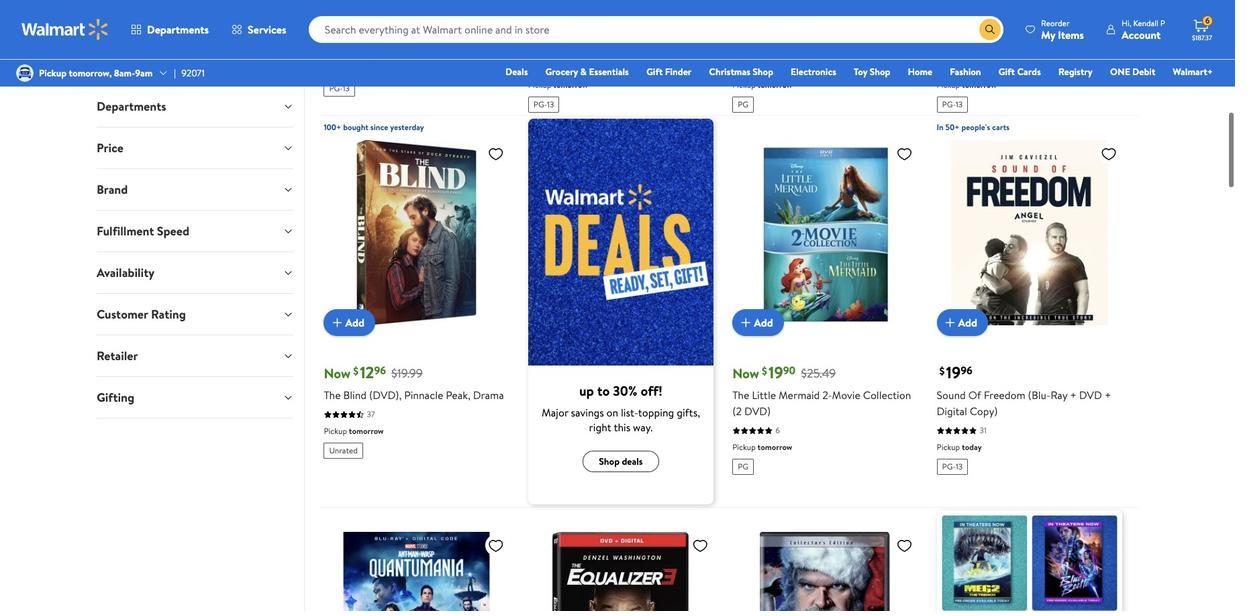Task type: vqa. For each thing, say whether or not it's contained in the screenshot.
second shop
yes



Task type: describe. For each thing, give the bounding box(es) containing it.
gift cards
[[999, 65, 1041, 79]]

add button for $19.99
[[324, 310, 375, 337]]

the
[[589, 25, 605, 40]]

2 19 from the left
[[946, 361, 961, 384]]

&
[[581, 65, 587, 79]]

pickup for guardians of the galaxy: volume 3 (blu- ray + digital code)
[[528, 79, 552, 91]]

movie inside universal studios the super mario bros. movie (blu-ray + dvd +digital)
[[733, 42, 761, 56]]

pg-13 for 19
[[942, 461, 963, 473]]

tomorrow for $19.99
[[349, 426, 384, 437]]

avatar: for avatar: the way of water (blu-ray + digital copy)
[[937, 25, 970, 40]]

100+
[[324, 121, 341, 133]]

pickup for the blind (dvd), pinnacle peak, drama
[[324, 426, 347, 437]]

dvd)
[[745, 404, 771, 419]]

rating
[[151, 306, 186, 323]]

2-
[[823, 388, 832, 403]]

brand button
[[86, 169, 304, 210]]

reorder my items
[[1042, 17, 1084, 42]]

today
[[962, 442, 982, 453]]

search icon image
[[985, 24, 996, 35]]

water for (blu-
[[1026, 25, 1054, 40]]

93
[[579, 1, 590, 16]]

gift for gift finder
[[647, 65, 663, 79]]

grocery & essentials link
[[540, 64, 635, 79]]

tomorrow for $29.99
[[349, 63, 384, 74]]

gift cards link
[[993, 64, 1047, 79]]

of inside guardians of the galaxy: volume 3 (blu- ray + digital code)
[[577, 25, 587, 40]]

gifting tab
[[86, 377, 304, 418]]

9am
[[135, 66, 153, 80]]

yesterday
[[390, 121, 424, 133]]

this
[[614, 420, 631, 435]]

pg- up 50+
[[942, 99, 956, 110]]

p
[[1161, 17, 1166, 29]]

gift for gift cards
[[999, 65, 1015, 79]]

freedom
[[984, 388, 1026, 403]]

retailer
[[97, 348, 138, 365]]

the blind (dvd), pinnacle peak, drama image
[[324, 140, 510, 326]]

pg for universal studios the super mario bros. movie (blu-ray + dvd +digital)
[[738, 99, 749, 110]]

(blu- inside sound of freedom (blu-ray + dvd + digital copy)
[[1028, 388, 1051, 403]]

add to favorites list, violent night: (dvd) image
[[897, 538, 913, 554]]

100+ bought since yesterday
[[324, 121, 424, 133]]

toy shop
[[854, 65, 891, 79]]

shop for christmas shop
[[753, 65, 774, 79]]

services
[[248, 22, 286, 37]]

pickup for universal studios the super mario bros. movie (blu-ray + dvd +digital)
[[733, 79, 756, 91]]

|
[[174, 66, 176, 80]]

way for (dvd)
[[379, 25, 398, 40]]

customer rating button
[[86, 294, 304, 335]]

pg-13 up 50+
[[942, 99, 963, 110]]

now $ for $29.99
[[324, 1, 359, 20]]

(blu- inside universal studios the super mario bros. movie (blu-ray + dvd +digital)
[[764, 42, 786, 56]]

the inside the now $ 12 96 $19.99 the blind (dvd), pinnacle peak, drama
[[324, 388, 341, 403]]

digital inside guardians of the galaxy: volume 3 (blu- ray + digital code)
[[557, 42, 587, 56]]

50+
[[946, 121, 960, 133]]

availability tab
[[86, 252, 304, 293]]

registry link
[[1053, 64, 1099, 79]]

avatar: the way of water (dvd)
[[324, 25, 474, 40]]

savings
[[571, 405, 604, 420]]

add for 19
[[959, 316, 978, 330]]

pickup tomorrow for $25.49
[[733, 442, 793, 453]]

christmas shop link
[[703, 64, 780, 79]]

the inside "now $ 19 90 $25.49 the little mermaid 2-movie collection (2 dvd)"
[[733, 388, 750, 403]]

of
[[969, 388, 982, 403]]

services button
[[220, 13, 298, 46]]

pickup tomorrow down fashion
[[937, 79, 997, 91]]

Search search field
[[309, 16, 1004, 43]]

(dvd),
[[369, 388, 402, 403]]

carts
[[993, 121, 1010, 133]]

now $ 12 96 $19.99 the blind (dvd), pinnacle peak, drama
[[324, 361, 504, 403]]

kendall
[[1134, 17, 1159, 29]]

$ inside "now $ 19 90 $25.49 the little mermaid 2-movie collection (2 dvd)"
[[762, 364, 767, 379]]

essentials
[[589, 65, 629, 79]]

universal studios the super mario bros. movie (blu-ray + dvd +digital)
[[733, 25, 916, 56]]

movie inside "now $ 19 90 $25.49 the little mermaid 2-movie collection (2 dvd)"
[[832, 388, 861, 403]]

registry
[[1059, 65, 1093, 79]]

fulfillment speed tab
[[86, 211, 304, 252]]

96 inside $ 19 96
[[961, 364, 973, 379]]

sound of freedom (blu-ray + dvd + digital copy) image
[[937, 140, 1123, 326]]

pickup left tomorrow,
[[39, 66, 67, 80]]

add to cart image for $19.99
[[329, 315, 345, 331]]

home link
[[902, 64, 939, 79]]

2 add button from the left
[[733, 310, 784, 337]]

toy shop link
[[848, 64, 897, 79]]

6 $187.37
[[1193, 15, 1213, 42]]

pg- for $29.99
[[329, 83, 343, 94]]

$187.37
[[1193, 33, 1213, 42]]

collection
[[863, 388, 911, 403]]

(blu- inside the avatar: the way of water (blu-ray + digital copy)
[[1057, 25, 1079, 40]]

0 vertical spatial departments button
[[120, 13, 220, 46]]

add to cart image for 19
[[942, 315, 959, 331]]

sound of freedom (blu-ray + dvd + digital copy)
[[937, 388, 1111, 419]]

245
[[367, 46, 380, 58]]

0 vertical spatial departments
[[147, 22, 209, 37]]

peak,
[[446, 388, 471, 403]]

in 50+ people's carts
[[937, 121, 1010, 133]]

guardians of the galaxy: volume 3 (blu- ray + digital code)
[[528, 25, 713, 56]]

retailer button
[[86, 336, 304, 377]]

of for avatar: the way of water (dvd)
[[401, 25, 411, 40]]

way for (blu-
[[992, 25, 1011, 40]]

avatar: the way of water (blu-ray + digital copy)
[[937, 25, 1103, 56]]

pg-13 for $24.96
[[534, 99, 554, 110]]

super
[[834, 25, 860, 40]]

departments tab
[[86, 86, 304, 127]]

on
[[607, 405, 619, 420]]

tomorrow,
[[69, 66, 112, 80]]

pg-13 for $29.99
[[329, 83, 350, 94]]

brand
[[97, 181, 128, 198]]

gifting
[[97, 389, 134, 406]]

debit
[[1133, 65, 1156, 79]]

fulfillment speed
[[97, 223, 189, 240]]

little
[[752, 388, 776, 403]]

31
[[980, 425, 987, 437]]

of for avatar: the way of water (blu-ray + digital copy)
[[1014, 25, 1024, 40]]

pickup tomorrow for $29.99
[[324, 63, 384, 74]]

toy
[[854, 65, 868, 79]]

$24.96
[[596, 2, 630, 19]]

add to favorites list, the blind (dvd), pinnacle peak, drama image
[[488, 146, 504, 162]]

ray inside guardians of the galaxy: volume 3 (blu- ray + digital code)
[[528, 42, 545, 56]]

right
[[589, 420, 612, 435]]

walmart image
[[21, 19, 109, 40]]

pickup tomorrow for $24.96
[[528, 79, 588, 91]]

the inside universal studios the super mario bros. movie (blu-ray + dvd +digital)
[[814, 25, 831, 40]]

pg- for $24.96
[[534, 99, 547, 110]]

Walmart Site-Wide search field
[[309, 16, 1004, 43]]

unrated
[[329, 445, 358, 457]]

deals
[[506, 65, 528, 79]]

489
[[776, 62, 790, 74]]

price
[[97, 140, 123, 156]]

major
[[542, 405, 569, 420]]

$ 19 96
[[940, 361, 973, 384]]

pickup tomorrow down christmas shop
[[733, 79, 793, 91]]

way.
[[633, 420, 653, 435]]

customer rating tab
[[86, 294, 304, 335]]

up
[[579, 382, 594, 400]]

the equalizer 3 (dvd + digital copy sony pictures) image
[[528, 532, 714, 612]]

pickup for avatar: the way of water (dvd)
[[324, 63, 347, 74]]

13 for 19
[[956, 461, 963, 473]]

the inside the avatar: the way of water (blu-ray + digital copy)
[[973, 25, 989, 40]]

+digital)
[[840, 42, 879, 56]]

shop for toy shop
[[870, 65, 891, 79]]

code)
[[590, 42, 618, 56]]

people's
[[962, 121, 991, 133]]

$29.99
[[392, 2, 426, 19]]

price tab
[[86, 128, 304, 169]]

walmart+
[[1173, 65, 1213, 79]]

copy) for of
[[970, 404, 998, 419]]

pickup tomorrow, 8am-9am
[[39, 66, 153, 80]]



Task type: locate. For each thing, give the bounding box(es) containing it.
gifting button
[[86, 377, 304, 418]]

departments inside tab
[[97, 98, 166, 115]]

96 up the avatar: the way of water (blu-ray + digital copy)
[[965, 1, 977, 16]]

gift left finder
[[647, 65, 663, 79]]

19 up little on the bottom right of page
[[769, 361, 783, 384]]

universal
[[733, 25, 775, 40]]

13 for $29.99
[[343, 83, 350, 94]]

0 horizontal spatial 19
[[769, 361, 783, 384]]

92071
[[181, 66, 205, 80]]

2 add to cart image from the left
[[942, 315, 959, 331]]

way inside the avatar: the way of water (blu-ray + digital copy)
[[992, 25, 1011, 40]]

0 horizontal spatial shop
[[753, 65, 774, 79]]

electronics
[[791, 65, 837, 79]]

tomorrow
[[349, 63, 384, 74], [553, 79, 588, 91], [758, 79, 793, 91], [962, 79, 997, 91], [349, 426, 384, 437], [758, 442, 793, 453]]

departments down 8am- on the top of page
[[97, 98, 166, 115]]

1 vertical spatial departments button
[[86, 86, 304, 127]]

1 water from the left
[[413, 25, 441, 40]]

(blu- right my
[[1057, 25, 1079, 40]]

0 vertical spatial 6
[[1206, 15, 1210, 26]]

1 19 from the left
[[769, 361, 783, 384]]

price button
[[86, 128, 304, 169]]

0 vertical spatial copy)
[[970, 42, 998, 56]]

96 inside the now $ 12 96 $19.99 the blind (dvd), pinnacle peak, drama
[[374, 364, 386, 379]]

tomorrow down dvd)
[[758, 442, 793, 453]]

copy) inside the avatar: the way of water (blu-ray + digital copy)
[[970, 42, 998, 56]]

add to favorites list, the equalizer 3 (dvd + digital copy sony pictures) image
[[692, 538, 709, 554]]

3 add from the left
[[959, 316, 978, 330]]

gift right 145
[[999, 65, 1015, 79]]

now inside "now $ 19 90 $25.49 the little mermaid 2-movie collection (2 dvd)"
[[733, 365, 759, 383]]

bros.
[[892, 25, 916, 40]]

digital inside the avatar: the way of water (blu-ray + digital copy)
[[937, 42, 968, 56]]

0 horizontal spatial add
[[345, 316, 365, 330]]

pg down christmas shop link
[[738, 99, 749, 110]]

add to favorites list, ant-man and the wasp: quantumania (blu-ray + digital code) image
[[488, 538, 504, 554]]

guardians
[[528, 25, 574, 40]]

pickup tomorrow down 245
[[324, 63, 384, 74]]

1 horizontal spatial of
[[577, 25, 587, 40]]

blind
[[343, 388, 367, 403]]

tomorrow for $24.96
[[553, 79, 588, 91]]

one
[[1110, 65, 1131, 79]]

add button up $ 19 96
[[937, 310, 989, 337]]

pickup down christmas shop
[[733, 79, 756, 91]]

6 for 6
[[776, 425, 780, 437]]

customer
[[97, 306, 148, 323]]

avatar:
[[324, 25, 357, 40], [937, 25, 970, 40]]

2 water from the left
[[1026, 25, 1054, 40]]

0 horizontal spatial of
[[401, 25, 411, 40]]

2 add from the left
[[754, 316, 773, 330]]

145
[[980, 62, 992, 74]]

1 copy) from the top
[[970, 42, 998, 56]]

1 avatar: from the left
[[324, 25, 357, 40]]

3 of from the left
[[1014, 25, 1024, 40]]

items
[[1058, 27, 1084, 42]]

the little mermaid 2-movie collection (2 dvd) image
[[733, 140, 918, 326]]

2 horizontal spatial ray
[[1051, 388, 1068, 403]]

finder
[[665, 65, 692, 79]]

3 add button from the left
[[937, 310, 989, 337]]

1 horizontal spatial gift
[[999, 65, 1015, 79]]

0 vertical spatial movie
[[733, 42, 761, 56]]

pg-13
[[329, 83, 350, 94], [534, 99, 554, 110], [942, 99, 963, 110], [942, 461, 963, 473]]

0 horizontal spatial water
[[413, 25, 441, 40]]

$
[[353, 1, 359, 16], [558, 1, 563, 16], [735, 1, 741, 16], [940, 1, 945, 16], [353, 364, 359, 379], [762, 364, 767, 379], [940, 364, 945, 379]]

since
[[370, 121, 388, 133]]

tomorrow down 37
[[349, 426, 384, 437]]

add button up 12
[[324, 310, 375, 337]]

now up avatar: the way of water (dvd)
[[324, 2, 351, 20]]

13 up bought
[[343, 83, 350, 94]]

way up 145
[[992, 25, 1011, 40]]

now up blind
[[324, 365, 351, 383]]

96
[[375, 1, 386, 16], [756, 1, 768, 16], [965, 1, 977, 16], [374, 364, 386, 379], [961, 364, 973, 379]]

departments button up |
[[120, 13, 220, 46]]

up to 30% off movies. image
[[528, 119, 714, 366]]

pickup for avatar: the way of water (blu-ray + digital copy)
[[937, 79, 960, 91]]

tomorrow down 145
[[962, 79, 997, 91]]

gift finder
[[647, 65, 692, 79]]

(blu- up 489
[[764, 42, 786, 56]]

1 pg from the top
[[738, 99, 749, 110]]

volume
[[644, 25, 679, 40]]

pickup tomorrow for $19.99
[[324, 426, 384, 437]]

1 horizontal spatial add to cart image
[[942, 315, 959, 331]]

one debit
[[1110, 65, 1156, 79]]

1 way from the left
[[379, 25, 398, 40]]

tomorrow down 489
[[758, 79, 793, 91]]

tomorrow down grocery
[[553, 79, 588, 91]]

pg-13 down grocery
[[534, 99, 554, 110]]

way up 245
[[379, 25, 398, 40]]

12
[[360, 361, 374, 384]]

shop left 489
[[753, 65, 774, 79]]

1 vertical spatial copy)
[[970, 404, 998, 419]]

0 vertical spatial dvd
[[815, 42, 838, 56]]

0 horizontal spatial add to cart image
[[329, 315, 345, 331]]

pg down '(2'
[[738, 461, 749, 473]]

1 horizontal spatial water
[[1026, 25, 1054, 40]]

bought
[[343, 121, 369, 133]]

ray inside universal studios the super mario bros. movie (blu-ray + dvd +digital)
[[786, 42, 803, 56]]

1 horizontal spatial movie
[[832, 388, 861, 403]]

82
[[571, 62, 580, 74]]

+
[[1096, 25, 1103, 40], [548, 42, 554, 56], [806, 42, 812, 56], [1070, 388, 1077, 403], [1105, 388, 1111, 403]]

+ inside guardians of the galaxy: volume 3 (blu- ray + digital code)
[[548, 42, 554, 56]]

1 horizontal spatial now $
[[528, 1, 563, 20]]

0 horizontal spatial gift
[[647, 65, 663, 79]]

pg- down pickup today
[[942, 461, 956, 473]]

now $ up 'guardians'
[[528, 1, 563, 20]]

ray inside sound of freedom (blu-ray + dvd + digital copy)
[[1051, 388, 1068, 403]]

96 left "$29.99"
[[375, 1, 386, 16]]

pickup today
[[937, 442, 982, 453]]

pg-13 down pickup today
[[942, 461, 963, 473]]

(blu- inside guardians of the galaxy: volume 3 (blu- ray + digital code)
[[690, 25, 713, 40]]

add to favorites list, sound of freedom (blu-ray + dvd + digital copy) image
[[1101, 146, 1117, 162]]

christmas
[[709, 65, 751, 79]]

pickup up unrated
[[324, 426, 347, 437]]

the up 245
[[359, 25, 376, 40]]

grocery
[[546, 65, 578, 79]]

1 of from the left
[[401, 25, 411, 40]]

6 for 6 $187.37
[[1206, 15, 1210, 26]]

1 vertical spatial pg
[[738, 461, 749, 473]]

2 of from the left
[[577, 25, 587, 40]]

+ inside the avatar: the way of water (blu-ray + digital copy)
[[1096, 25, 1103, 40]]

digital inside sound of freedom (blu-ray + dvd + digital copy)
[[937, 404, 968, 419]]

availability
[[97, 265, 155, 281]]

fulfillment
[[97, 223, 154, 240]]

digital for avatar:
[[937, 42, 968, 56]]

2 copy) from the top
[[970, 404, 998, 419]]

37
[[367, 409, 375, 421]]

ray down studios
[[786, 42, 803, 56]]

$ inside the now $ 12 96 $19.99 the blind (dvd), pinnacle peak, drama
[[353, 364, 359, 379]]

1 horizontal spatial way
[[992, 25, 1011, 40]]

dvd inside sound of freedom (blu-ray + dvd + digital copy)
[[1080, 388, 1102, 403]]

30%
[[613, 382, 638, 400]]

departments up |
[[147, 22, 209, 37]]

pickup down fashion
[[937, 79, 960, 91]]

add to favorites list, the little mermaid 2-movie collection (2 dvd) image
[[897, 146, 913, 162]]

0 horizontal spatial add button
[[324, 310, 375, 337]]

movie
[[733, 42, 761, 56], [832, 388, 861, 403]]

pickup tomorrow
[[324, 63, 384, 74], [528, 79, 588, 91], [733, 79, 793, 91], [937, 79, 997, 91], [324, 426, 384, 437], [733, 442, 793, 453]]

add button up 90
[[733, 310, 784, 337]]

13 for $24.96
[[547, 99, 554, 110]]

1 vertical spatial dvd
[[1080, 388, 1102, 403]]

digital up fashion link
[[937, 42, 968, 56]]

8am-
[[114, 66, 135, 80]]

retailer tab
[[86, 336, 304, 377]]

pg- up 100+ at left top
[[329, 83, 343, 94]]

0 horizontal spatial 6
[[776, 425, 780, 437]]

1 add from the left
[[345, 316, 365, 330]]

96 up '(dvd),' at the left of the page
[[374, 364, 386, 379]]

pickup left today
[[937, 442, 960, 453]]

2 horizontal spatial add
[[959, 316, 978, 330]]

add for $19.99
[[345, 316, 365, 330]]

2 shop from the left
[[870, 65, 891, 79]]

the up '(2'
[[733, 388, 750, 403]]

water left items
[[1026, 25, 1054, 40]]

0 horizontal spatial now $
[[324, 1, 359, 20]]

customer rating
[[97, 306, 186, 323]]

pickup
[[324, 63, 347, 74], [39, 66, 67, 80], [528, 79, 552, 91], [733, 79, 756, 91], [937, 79, 960, 91], [324, 426, 347, 437], [733, 442, 756, 453], [937, 442, 960, 453]]

mario
[[863, 25, 890, 40]]

now $ up avatar: the way of water (dvd)
[[324, 1, 359, 20]]

$ inside $ 19 96
[[940, 364, 945, 379]]

6 down little on the bottom right of page
[[776, 425, 780, 437]]

pg- for 19
[[942, 461, 956, 473]]

now up little on the bottom right of page
[[733, 365, 759, 383]]

digital up 82
[[557, 42, 587, 56]]

0 vertical spatial pg
[[738, 99, 749, 110]]

the left blind
[[324, 388, 341, 403]]

movie down $25.49
[[832, 388, 861, 403]]

+ inside universal studios the super mario bros. movie (blu-ray + dvd +digital)
[[806, 42, 812, 56]]

fashion
[[950, 65, 981, 79]]

(blu- right "freedom"
[[1028, 388, 1051, 403]]

home
[[908, 65, 933, 79]]

ray down 'guardians'
[[528, 42, 545, 56]]

0 horizontal spatial way
[[379, 25, 398, 40]]

digital down sound
[[937, 404, 968, 419]]

add to cart image
[[738, 315, 754, 331]]

1 add to cart image from the left
[[329, 315, 345, 331]]

now inside the now $ 12 96 $19.99 the blind (dvd), pinnacle peak, drama
[[324, 365, 351, 383]]

avatar: inside the avatar: the way of water (blu-ray + digital copy)
[[937, 25, 970, 40]]

2 gift from the left
[[999, 65, 1015, 79]]

account
[[1122, 27, 1161, 42]]

1 horizontal spatial add
[[754, 316, 773, 330]]

ant-man and the wasp: quantumania (blu-ray + digital code) image
[[324, 532, 510, 612]]

tomorrow for $25.49
[[758, 442, 793, 453]]

departments
[[147, 22, 209, 37], [97, 98, 166, 115]]

6
[[1206, 15, 1210, 26], [776, 425, 780, 437]]

1 horizontal spatial avatar:
[[937, 25, 970, 40]]

1 now $ from the left
[[324, 1, 359, 20]]

fulfillment speed button
[[86, 211, 304, 252]]

1 vertical spatial departments
[[97, 98, 166, 115]]

pickup for sound of freedom (blu-ray + dvd + digital copy)
[[937, 442, 960, 453]]

of down "$29.99"
[[401, 25, 411, 40]]

way
[[379, 25, 398, 40], [992, 25, 1011, 40]]

my
[[1042, 27, 1056, 42]]

pickup down '(2'
[[733, 442, 756, 453]]

brand tab
[[86, 169, 304, 210]]

1 shop from the left
[[753, 65, 774, 79]]

dvd inside universal studios the super mario bros. movie (blu-ray + dvd +digital)
[[815, 42, 838, 56]]

now up 'guardians'
[[528, 2, 555, 20]]

copy) down the of on the bottom right of page
[[970, 404, 998, 419]]

96 up universal
[[756, 1, 768, 16]]

1 horizontal spatial shop
[[870, 65, 891, 79]]

pg for the little mermaid 2-movie collection (2 dvd)
[[738, 461, 749, 473]]

copy) for the
[[970, 42, 998, 56]]

1 horizontal spatial add button
[[733, 310, 784, 337]]

tomorrow down 245
[[349, 63, 384, 74]]

electronics link
[[785, 64, 843, 79]]

2 way from the left
[[992, 25, 1011, 40]]

now $ for $24.96
[[528, 1, 563, 20]]

gift
[[647, 65, 663, 79], [999, 65, 1015, 79]]

1 horizontal spatial 19
[[946, 361, 961, 384]]

violent night: (dvd) image
[[733, 532, 918, 612]]

copy) up 145
[[970, 42, 998, 56]]

sound
[[937, 388, 966, 403]]

water inside the avatar: the way of water (blu-ray + digital copy)
[[1026, 25, 1054, 40]]

in
[[937, 121, 944, 133]]

19 inside "now $ 19 90 $25.49 the little mermaid 2-movie collection (2 dvd)"
[[769, 361, 783, 384]]

2 now $ from the left
[[528, 1, 563, 20]]

1 horizontal spatial ray
[[786, 42, 803, 56]]

6 up $187.37
[[1206, 15, 1210, 26]]

13
[[343, 83, 350, 94], [547, 99, 554, 110], [956, 99, 963, 110], [956, 461, 963, 473]]

christmas shop
[[709, 65, 774, 79]]

13 down pickup today
[[956, 461, 963, 473]]

 image
[[16, 64, 34, 82]]

water for (dvd)
[[413, 25, 441, 40]]

ray right "freedom"
[[1051, 388, 1068, 403]]

0 horizontal spatial ray
[[528, 42, 545, 56]]

water down "$29.99"
[[413, 25, 441, 40]]

(blu- right 3
[[690, 25, 713, 40]]

pinnacle
[[404, 388, 443, 403]]

1 horizontal spatial 6
[[1206, 15, 1210, 26]]

departments button down 92071
[[86, 86, 304, 127]]

1 gift from the left
[[647, 65, 663, 79]]

0 horizontal spatial dvd
[[815, 42, 838, 56]]

of left the
[[577, 25, 587, 40]]

pickup up 100+ at left top
[[324, 63, 347, 74]]

1 vertical spatial 6
[[776, 425, 780, 437]]

2 horizontal spatial add button
[[937, 310, 989, 337]]

one debit link
[[1104, 64, 1162, 79]]

1 add button from the left
[[324, 310, 375, 337]]

0 horizontal spatial movie
[[733, 42, 761, 56]]

the left super
[[814, 25, 831, 40]]

2 pg from the top
[[738, 461, 749, 473]]

off!
[[641, 382, 663, 400]]

of inside the avatar: the way of water (blu-ray + digital copy)
[[1014, 25, 1024, 40]]

3
[[682, 25, 687, 40]]

1 horizontal spatial dvd
[[1080, 388, 1102, 403]]

2 horizontal spatial of
[[1014, 25, 1024, 40]]

the up 145
[[973, 25, 989, 40]]

add button for 19
[[937, 310, 989, 337]]

add to cart image
[[329, 315, 345, 331], [942, 315, 959, 331]]

the
[[359, 25, 376, 40], [814, 25, 831, 40], [973, 25, 989, 40], [324, 388, 341, 403], [733, 388, 750, 403]]

pickup tomorrow down dvd)
[[733, 442, 793, 453]]

$19.99
[[392, 365, 423, 382]]

13 up 50+
[[956, 99, 963, 110]]

pg- down grocery
[[534, 99, 547, 110]]

pickup down grocery
[[528, 79, 552, 91]]

19 up sound
[[946, 361, 961, 384]]

movie down universal
[[733, 42, 761, 56]]

(dvd)
[[444, 25, 474, 40]]

availability button
[[86, 252, 304, 293]]

96 up the of on the bottom right of page
[[961, 364, 973, 379]]

grocery & essentials
[[546, 65, 629, 79]]

galaxy:
[[607, 25, 641, 40]]

shop right toy
[[870, 65, 891, 79]]

digital for sound
[[937, 404, 968, 419]]

gifts,
[[677, 405, 700, 420]]

0 horizontal spatial avatar:
[[324, 25, 357, 40]]

13 down grocery
[[547, 99, 554, 110]]

of right search icon
[[1014, 25, 1024, 40]]

pickup for the little mermaid 2-movie collection (2 dvd)
[[733, 442, 756, 453]]

2 avatar: from the left
[[937, 25, 970, 40]]

avatar: for avatar: the way of water (dvd)
[[324, 25, 357, 40]]

pg-13 up 100+ at left top
[[329, 83, 350, 94]]

pickup tomorrow down grocery
[[528, 79, 588, 91]]

6 inside the 6 $187.37
[[1206, 15, 1210, 26]]

pickup tomorrow up unrated
[[324, 426, 384, 437]]

1 vertical spatial movie
[[832, 388, 861, 403]]

to
[[597, 382, 610, 400]]

copy) inside sound of freedom (blu-ray + dvd + digital copy)
[[970, 404, 998, 419]]



